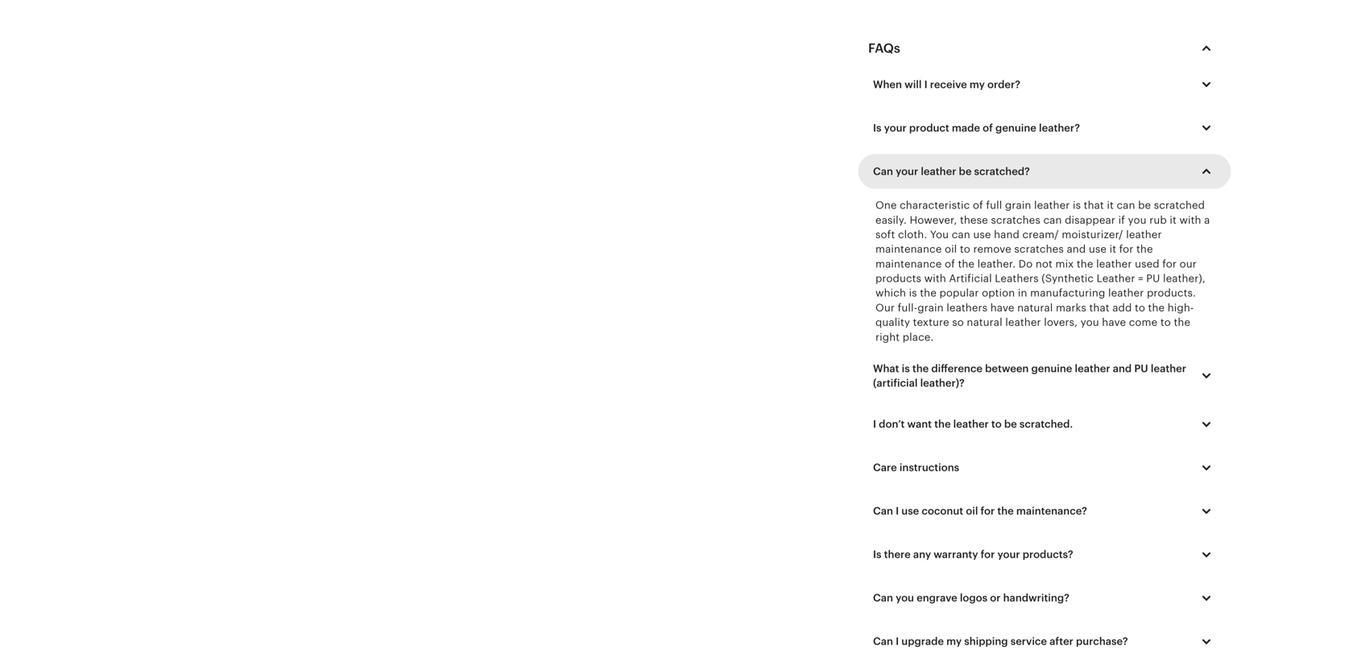 Task type: describe. For each thing, give the bounding box(es) containing it.
can you engrave logos or handwriting?
[[873, 593, 1070, 605]]

0 vertical spatial grain
[[1005, 199, 1031, 212]]

0 vertical spatial my
[[970, 79, 985, 91]]

leather down in
[[1006, 317, 1041, 329]]

can your leather be scratched?
[[873, 166, 1030, 178]]

can for can i use coconut oil for the maintenance?
[[873, 506, 893, 518]]

which
[[876, 287, 906, 299]]

what is the difference between genuine leather and pu leather (artificial leather)? button
[[861, 354, 1228, 398]]

characteristic
[[900, 199, 970, 212]]

is there any warranty for your products?
[[873, 549, 1074, 561]]

2 vertical spatial of
[[945, 258, 955, 270]]

0 vertical spatial be
[[959, 166, 972, 178]]

leather down rub
[[1126, 229, 1162, 241]]

what
[[873, 363, 899, 375]]

can for can your leather be scratched?
[[873, 166, 893, 178]]

the up artificial
[[958, 258, 975, 270]]

for down the if
[[1119, 243, 1134, 255]]

you
[[930, 229, 949, 241]]

be inside one characteristic of full grain leather is that it can be scratched easily. however, these scratches can disappear if you rub it with a soft cloth. you can use hand cream/ moisturizer/ leather maintenance oil to remove scratches and use it for the maintenance of the leather. do not mix the leather used for our products with artificial leathers (synthetic leather = pu leather), which is the popular option in manufacturing leather products. our full-grain leathers have natural marks that add to the high- quality texture so natural leather lovers, you have come to the right place.
[[1138, 199, 1151, 212]]

between
[[985, 363, 1029, 375]]

option
[[982, 287, 1015, 299]]

the up texture
[[920, 287, 937, 299]]

can i use coconut oil for the maintenance? button
[[861, 495, 1228, 529]]

i don't want the leather to be scratched. button
[[861, 408, 1228, 442]]

leather up characteristic
[[921, 166, 957, 178]]

artificial
[[949, 273, 992, 285]]

instructions
[[900, 462, 960, 474]]

used
[[1135, 258, 1160, 270]]

products?
[[1023, 549, 1074, 561]]

to up the come
[[1135, 302, 1145, 314]]

is your product made of genuine leather?
[[873, 122, 1080, 134]]

for inside dropdown button
[[981, 549, 995, 561]]

engrave
[[917, 593, 958, 605]]

is for is there any warranty for your products?
[[873, 549, 882, 561]]

use inside 'dropdown button'
[[902, 506, 919, 518]]

is there any warranty for your products? button
[[861, 538, 1228, 572]]

rub
[[1150, 214, 1167, 226]]

want
[[907, 419, 932, 431]]

there
[[884, 549, 911, 561]]

care instructions
[[873, 462, 960, 474]]

popular
[[940, 287, 979, 299]]

1 vertical spatial is
[[909, 287, 917, 299]]

0 vertical spatial it
[[1107, 199, 1114, 212]]

genuine for leather
[[1032, 363, 1072, 375]]

in
[[1018, 287, 1028, 299]]

hand
[[994, 229, 1020, 241]]

coconut
[[922, 506, 964, 518]]

moisturizer/
[[1062, 229, 1123, 241]]

lovers,
[[1044, 317, 1078, 329]]

will
[[905, 79, 922, 91]]

genuine for leather?
[[996, 122, 1037, 134]]

leather),
[[1163, 273, 1206, 285]]

remove
[[973, 243, 1012, 255]]

care
[[873, 462, 897, 474]]

0 vertical spatial have
[[991, 302, 1015, 314]]

products.
[[1147, 287, 1196, 299]]

easily.
[[876, 214, 907, 226]]

leather down leather)?
[[954, 419, 989, 431]]

is your product made of genuine leather? button
[[861, 111, 1228, 145]]

2 vertical spatial your
[[998, 549, 1020, 561]]

1 vertical spatial my
[[947, 636, 962, 648]]

and inside one characteristic of full grain leather is that it can be scratched easily. however, these scratches can disappear if you rub it with a soft cloth. you can use hand cream/ moisturizer/ leather maintenance oil to remove scratches and use it for the maintenance of the leather. do not mix the leather used for our products with artificial leathers (synthetic leather = pu leather), which is the popular option in manufacturing leather products. our full-grain leathers have natural marks that add to the high- quality texture so natural leather lovers, you have come to the right place.
[[1067, 243, 1086, 255]]

1 vertical spatial of
[[973, 199, 983, 212]]

when will i receive my order?
[[873, 79, 1021, 91]]

(synthetic
[[1042, 273, 1094, 285]]

0 horizontal spatial can
[[952, 229, 971, 241]]

care instructions button
[[861, 451, 1228, 485]]

full-
[[898, 302, 918, 314]]

to down high-
[[1161, 317, 1171, 329]]

i don't want the leather to be scratched.
[[873, 419, 1073, 431]]

the up used
[[1137, 243, 1153, 255]]

when will i receive my order? button
[[861, 68, 1228, 102]]

is inside what is the difference between genuine leather and pu leather (artificial leather)?
[[902, 363, 910, 375]]

1 vertical spatial natural
[[967, 317, 1003, 329]]

1 horizontal spatial be
[[1004, 419, 1017, 431]]

1 vertical spatial that
[[1090, 302, 1110, 314]]

1 vertical spatial scratches
[[1015, 243, 1064, 255]]

receive
[[930, 79, 967, 91]]

can for can i upgrade my shipping service after purchase?
[[873, 636, 893, 648]]

the inside dropdown button
[[935, 419, 951, 431]]

soft
[[876, 229, 895, 241]]

1 vertical spatial use
[[1089, 243, 1107, 255]]

full
[[986, 199, 1002, 212]]

when
[[873, 79, 902, 91]]

1 vertical spatial can
[[1044, 214, 1062, 226]]

come
[[1129, 317, 1158, 329]]

0 horizontal spatial with
[[924, 273, 946, 285]]

the down high-
[[1174, 317, 1191, 329]]

leather down the come
[[1151, 363, 1187, 375]]

pu inside one characteristic of full grain leather is that it can be scratched easily. however, these scratches can disappear if you rub it with a soft cloth. you can use hand cream/ moisturizer/ leather maintenance oil to remove scratches and use it for the maintenance of the leather. do not mix the leather used for our products with artificial leathers (synthetic leather = pu leather), which is the popular option in manufacturing leather products. our full-grain leathers have natural marks that add to the high- quality texture so natural leather lovers, you have come to the right place.
[[1146, 273, 1160, 285]]

can i upgrade my shipping service after purchase? button
[[861, 625, 1228, 659]]

i left don't
[[873, 419, 876, 431]]

leathers
[[995, 273, 1039, 285]]

place.
[[903, 331, 934, 343]]

scratched
[[1154, 199, 1205, 212]]

1 vertical spatial it
[[1170, 214, 1177, 226]]

for inside 'dropdown button'
[[981, 506, 995, 518]]

service
[[1011, 636, 1047, 648]]

add
[[1113, 302, 1132, 314]]

can for can you engrave logos or handwriting?
[[873, 593, 893, 605]]

(artificial
[[873, 378, 918, 390]]

leather
[[1097, 273, 1135, 285]]

scratched.
[[1020, 419, 1073, 431]]

leather.
[[978, 258, 1016, 270]]

can you engrave logos or handwriting? button
[[861, 582, 1228, 616]]

warranty
[[934, 549, 978, 561]]

1 vertical spatial have
[[1102, 317, 1126, 329]]

i right will
[[924, 79, 928, 91]]

order?
[[988, 79, 1021, 91]]

i left the upgrade
[[896, 636, 899, 648]]

logos
[[960, 593, 988, 605]]

the up the come
[[1148, 302, 1165, 314]]



Task type: vqa. For each thing, say whether or not it's contained in the screenshot.
Faqs
yes



Task type: locate. For each thing, give the bounding box(es) containing it.
cream/
[[1023, 229, 1059, 241]]

mix
[[1056, 258, 1074, 270]]

it right rub
[[1170, 214, 1177, 226]]

genuine right between
[[1032, 363, 1072, 375]]

leather)?
[[920, 378, 965, 390]]

1 vertical spatial grain
[[918, 302, 944, 314]]

it down moisturizer/
[[1110, 243, 1117, 255]]

a
[[1204, 214, 1210, 226]]

1 horizontal spatial oil
[[966, 506, 978, 518]]

natural down leathers
[[967, 317, 1003, 329]]

0 vertical spatial your
[[884, 122, 907, 134]]

1 horizontal spatial use
[[973, 229, 991, 241]]

1 horizontal spatial grain
[[1005, 199, 1031, 212]]

2 vertical spatial you
[[896, 593, 914, 605]]

for
[[1119, 243, 1134, 255], [1163, 258, 1177, 270], [981, 506, 995, 518], [981, 549, 995, 561]]

you right the if
[[1128, 214, 1147, 226]]

0 vertical spatial is
[[1073, 199, 1081, 212]]

one
[[876, 199, 897, 212]]

leather up leather
[[1096, 258, 1132, 270]]

2 can from the top
[[873, 506, 893, 518]]

scratched?
[[974, 166, 1030, 178]]

can down there
[[873, 593, 893, 605]]

0 vertical spatial can
[[1117, 199, 1135, 212]]

0 vertical spatial and
[[1067, 243, 1086, 255]]

right
[[876, 331, 900, 343]]

to left scratched. at the right bottom
[[992, 419, 1002, 431]]

1 vertical spatial you
[[1081, 317, 1099, 329]]

of inside dropdown button
[[983, 122, 993, 134]]

your up one
[[896, 166, 918, 178]]

maintenance down cloth.
[[876, 243, 942, 255]]

for right coconut
[[981, 506, 995, 518]]

oil down you
[[945, 243, 957, 255]]

2 horizontal spatial you
[[1128, 214, 1147, 226]]

you left engrave
[[896, 593, 914, 605]]

your
[[884, 122, 907, 134], [896, 166, 918, 178], [998, 549, 1020, 561]]

is up "(artificial"
[[902, 363, 910, 375]]

natural down in
[[1018, 302, 1053, 314]]

genuine
[[996, 122, 1037, 134], [1032, 363, 1072, 375]]

1 vertical spatial oil
[[966, 506, 978, 518]]

0 horizontal spatial oil
[[945, 243, 957, 255]]

the inside 'dropdown button'
[[998, 506, 1014, 518]]

2 horizontal spatial use
[[1089, 243, 1107, 255]]

genuine inside dropdown button
[[996, 122, 1037, 134]]

not
[[1036, 258, 1053, 270]]

can down these
[[952, 229, 971, 241]]

the up leather)?
[[913, 363, 929, 375]]

grain
[[1005, 199, 1031, 212], [918, 302, 944, 314]]

1 horizontal spatial have
[[1102, 317, 1126, 329]]

can up one
[[873, 166, 893, 178]]

can
[[1117, 199, 1135, 212], [1044, 214, 1062, 226], [952, 229, 971, 241]]

grain right full
[[1005, 199, 1031, 212]]

what is the difference between genuine leather and pu leather (artificial leather)?
[[873, 363, 1187, 390]]

texture
[[913, 317, 949, 329]]

to
[[960, 243, 971, 255], [1135, 302, 1145, 314], [1161, 317, 1171, 329], [992, 419, 1002, 431]]

1 vertical spatial be
[[1138, 199, 1151, 212]]

1 can from the top
[[873, 166, 893, 178]]

can
[[873, 166, 893, 178], [873, 506, 893, 518], [873, 593, 893, 605], [873, 636, 893, 648]]

shipping
[[964, 636, 1008, 648]]

with
[[1180, 214, 1202, 226], [924, 273, 946, 285]]

that
[[1084, 199, 1104, 212], [1090, 302, 1110, 314]]

1 vertical spatial your
[[896, 166, 918, 178]]

scratches up hand
[[991, 214, 1041, 226]]

is
[[1073, 199, 1081, 212], [909, 287, 917, 299], [902, 363, 910, 375]]

difference
[[932, 363, 983, 375]]

oil
[[945, 243, 957, 255], [966, 506, 978, 518]]

that up disappear
[[1084, 199, 1104, 212]]

genuine inside what is the difference between genuine leather and pu leather (artificial leather)?
[[1032, 363, 1072, 375]]

1 vertical spatial is
[[873, 549, 882, 561]]

2 vertical spatial use
[[902, 506, 919, 518]]

0 vertical spatial scratches
[[991, 214, 1041, 226]]

0 vertical spatial is
[[873, 122, 882, 134]]

so
[[952, 317, 964, 329]]

products
[[876, 273, 922, 285]]

oil inside one characteristic of full grain leather is that it can be scratched easily. however, these scratches can disappear if you rub it with a soft cloth. you can use hand cream/ moisturizer/ leather maintenance oil to remove scratches and use it for the maintenance of the leather. do not mix the leather used for our products with artificial leathers (synthetic leather = pu leather), which is the popular option in manufacturing leather products. our full-grain leathers have natural marks that add to the high- quality texture so natural leather lovers, you have come to the right place.
[[945, 243, 957, 255]]

can your leather be scratched? button
[[861, 155, 1228, 189]]

if
[[1119, 214, 1125, 226]]

be up rub
[[1138, 199, 1151, 212]]

can left the upgrade
[[873, 636, 893, 648]]

1 vertical spatial pu
[[1134, 363, 1149, 375]]

however,
[[910, 214, 957, 226]]

is up disappear
[[1073, 199, 1081, 212]]

the inside what is the difference between genuine leather and pu leather (artificial leather)?
[[913, 363, 929, 375]]

purchase?
[[1076, 636, 1128, 648]]

leather up cream/
[[1034, 199, 1070, 212]]

leather
[[921, 166, 957, 178], [1034, 199, 1070, 212], [1126, 229, 1162, 241], [1096, 258, 1132, 270], [1108, 287, 1144, 299], [1006, 317, 1041, 329], [1075, 363, 1111, 375], [1151, 363, 1187, 375], [954, 419, 989, 431]]

cloth.
[[898, 229, 927, 241]]

to inside dropdown button
[[992, 419, 1002, 431]]

our
[[1180, 258, 1197, 270]]

i up there
[[896, 506, 899, 518]]

any
[[913, 549, 931, 561]]

1 is from the top
[[873, 122, 882, 134]]

0 vertical spatial maintenance
[[876, 243, 942, 255]]

the right want
[[935, 419, 951, 431]]

handwriting?
[[1003, 593, 1070, 605]]

is for is your product made of genuine leather?
[[873, 122, 882, 134]]

my
[[970, 79, 985, 91], [947, 636, 962, 648]]

i
[[924, 79, 928, 91], [873, 419, 876, 431], [896, 506, 899, 518], [896, 636, 899, 648]]

be left scratched?
[[959, 166, 972, 178]]

manufacturing
[[1030, 287, 1106, 299]]

faqs button
[[854, 29, 1231, 68]]

1 horizontal spatial my
[[970, 79, 985, 91]]

0 horizontal spatial my
[[947, 636, 962, 648]]

and up mix
[[1067, 243, 1086, 255]]

0 vertical spatial you
[[1128, 214, 1147, 226]]

pu
[[1146, 273, 1160, 285], [1134, 363, 1149, 375]]

your left product
[[884, 122, 907, 134]]

0 vertical spatial oil
[[945, 243, 957, 255]]

of right the made
[[983, 122, 993, 134]]

is up "full-"
[[909, 287, 917, 299]]

is left there
[[873, 549, 882, 561]]

use down these
[[973, 229, 991, 241]]

it
[[1107, 199, 1114, 212], [1170, 214, 1177, 226], [1110, 243, 1117, 255]]

1 maintenance from the top
[[876, 243, 942, 255]]

your left products?
[[998, 549, 1020, 561]]

4 can from the top
[[873, 636, 893, 648]]

can up cream/
[[1044, 214, 1062, 226]]

use down moisturizer/
[[1089, 243, 1107, 255]]

is
[[873, 122, 882, 134], [873, 549, 882, 561]]

with left a
[[1180, 214, 1202, 226]]

one characteristic of full grain leather is that it can be scratched easily. however, these scratches can disappear if you rub it with a soft cloth. you can use hand cream/ moisturizer/ leather maintenance oil to remove scratches and use it for the maintenance of the leather. do not mix the leather used for our products with artificial leathers (synthetic leather = pu leather), which is the popular option in manufacturing leather products. our full-grain leathers have natural marks that add to the high- quality texture so natural leather lovers, you have come to the right place.
[[876, 199, 1210, 343]]

or
[[990, 593, 1001, 605]]

is down when
[[873, 122, 882, 134]]

pu right '='
[[1146, 273, 1160, 285]]

disappear
[[1065, 214, 1116, 226]]

that left add at right top
[[1090, 302, 1110, 314]]

0 vertical spatial natural
[[1018, 302, 1053, 314]]

grain up texture
[[918, 302, 944, 314]]

the left maintenance? at the right
[[998, 506, 1014, 518]]

1 horizontal spatial can
[[1044, 214, 1062, 226]]

can inside 'dropdown button'
[[873, 506, 893, 518]]

1 vertical spatial genuine
[[1032, 363, 1072, 375]]

2 horizontal spatial be
[[1138, 199, 1151, 212]]

=
[[1138, 273, 1144, 285]]

0 horizontal spatial grain
[[918, 302, 944, 314]]

high-
[[1168, 302, 1194, 314]]

leather down lovers,
[[1075, 363, 1111, 375]]

oil inside 'dropdown button'
[[966, 506, 978, 518]]

2 maintenance from the top
[[876, 258, 942, 270]]

of up these
[[973, 199, 983, 212]]

pu down the come
[[1134, 363, 1149, 375]]

oil right coconut
[[966, 506, 978, 518]]

for right "warranty"
[[981, 549, 995, 561]]

to left remove
[[960, 243, 971, 255]]

these
[[960, 214, 988, 226]]

maintenance up products
[[876, 258, 942, 270]]

you
[[1128, 214, 1147, 226], [1081, 317, 1099, 329], [896, 593, 914, 605]]

it up disappear
[[1107, 199, 1114, 212]]

can up the if
[[1117, 199, 1135, 212]]

2 horizontal spatial can
[[1117, 199, 1135, 212]]

our
[[876, 302, 895, 314]]

is inside is your product made of genuine leather? dropdown button
[[873, 122, 882, 134]]

upgrade
[[902, 636, 944, 648]]

pu inside what is the difference between genuine leather and pu leather (artificial leather)?
[[1134, 363, 1149, 375]]

with up the popular
[[924, 273, 946, 285]]

maintenance?
[[1017, 506, 1087, 518]]

2 is from the top
[[873, 549, 882, 561]]

quality
[[876, 317, 910, 329]]

1 horizontal spatial you
[[1081, 317, 1099, 329]]

can i upgrade my shipping service after purchase?
[[873, 636, 1128, 648]]

have down option
[[991, 302, 1015, 314]]

0 vertical spatial of
[[983, 122, 993, 134]]

1 vertical spatial and
[[1113, 363, 1132, 375]]

0 horizontal spatial be
[[959, 166, 972, 178]]

the right mix
[[1077, 258, 1094, 270]]

0 horizontal spatial have
[[991, 302, 1015, 314]]

1 horizontal spatial with
[[1180, 214, 1202, 226]]

and down the come
[[1113, 363, 1132, 375]]

for left our
[[1163, 258, 1177, 270]]

2 vertical spatial can
[[952, 229, 971, 241]]

0 vertical spatial genuine
[[996, 122, 1037, 134]]

and inside what is the difference between genuine leather and pu leather (artificial leather)?
[[1113, 363, 1132, 375]]

2 vertical spatial it
[[1110, 243, 1117, 255]]

0 horizontal spatial and
[[1067, 243, 1086, 255]]

product
[[909, 122, 950, 134]]

0 vertical spatial pu
[[1146, 273, 1160, 285]]

you down marks
[[1081, 317, 1099, 329]]

use left coconut
[[902, 506, 919, 518]]

can down care
[[873, 506, 893, 518]]

be left scratched. at the right bottom
[[1004, 419, 1017, 431]]

of
[[983, 122, 993, 134], [973, 199, 983, 212], [945, 258, 955, 270]]

of up artificial
[[945, 258, 955, 270]]

after
[[1050, 636, 1074, 648]]

2 vertical spatial be
[[1004, 419, 1017, 431]]

1 vertical spatial with
[[924, 273, 946, 285]]

do
[[1019, 258, 1033, 270]]

1 vertical spatial maintenance
[[876, 258, 942, 270]]

my left "order?"
[[970, 79, 985, 91]]

faqs
[[868, 41, 900, 56]]

my right the upgrade
[[947, 636, 962, 648]]

0 horizontal spatial use
[[902, 506, 919, 518]]

the
[[1137, 243, 1153, 255], [958, 258, 975, 270], [1077, 258, 1094, 270], [920, 287, 937, 299], [1148, 302, 1165, 314], [1174, 317, 1191, 329], [913, 363, 929, 375], [935, 419, 951, 431], [998, 506, 1014, 518]]

leather?
[[1039, 122, 1080, 134]]

3 can from the top
[[873, 593, 893, 605]]

and
[[1067, 243, 1086, 255], [1113, 363, 1132, 375]]

leathers
[[947, 302, 988, 314]]

scratches down cream/
[[1015, 243, 1064, 255]]

use
[[973, 229, 991, 241], [1089, 243, 1107, 255], [902, 506, 919, 518]]

0 horizontal spatial you
[[896, 593, 914, 605]]

leather up add at right top
[[1108, 287, 1144, 299]]

genuine left leather?
[[996, 122, 1037, 134]]

2 vertical spatial is
[[902, 363, 910, 375]]

be
[[959, 166, 972, 178], [1138, 199, 1151, 212], [1004, 419, 1017, 431]]

0 vertical spatial that
[[1084, 199, 1104, 212]]

your for can
[[896, 166, 918, 178]]

don't
[[879, 419, 905, 431]]

marks
[[1056, 302, 1087, 314]]

is inside is there any warranty for your products? dropdown button
[[873, 549, 882, 561]]

you inside dropdown button
[[896, 593, 914, 605]]

0 vertical spatial with
[[1180, 214, 1202, 226]]

1 horizontal spatial natural
[[1018, 302, 1053, 314]]

your for is
[[884, 122, 907, 134]]

0 vertical spatial use
[[973, 229, 991, 241]]

1 horizontal spatial and
[[1113, 363, 1132, 375]]

i inside 'dropdown button'
[[896, 506, 899, 518]]

0 horizontal spatial natural
[[967, 317, 1003, 329]]

have down add at right top
[[1102, 317, 1126, 329]]



